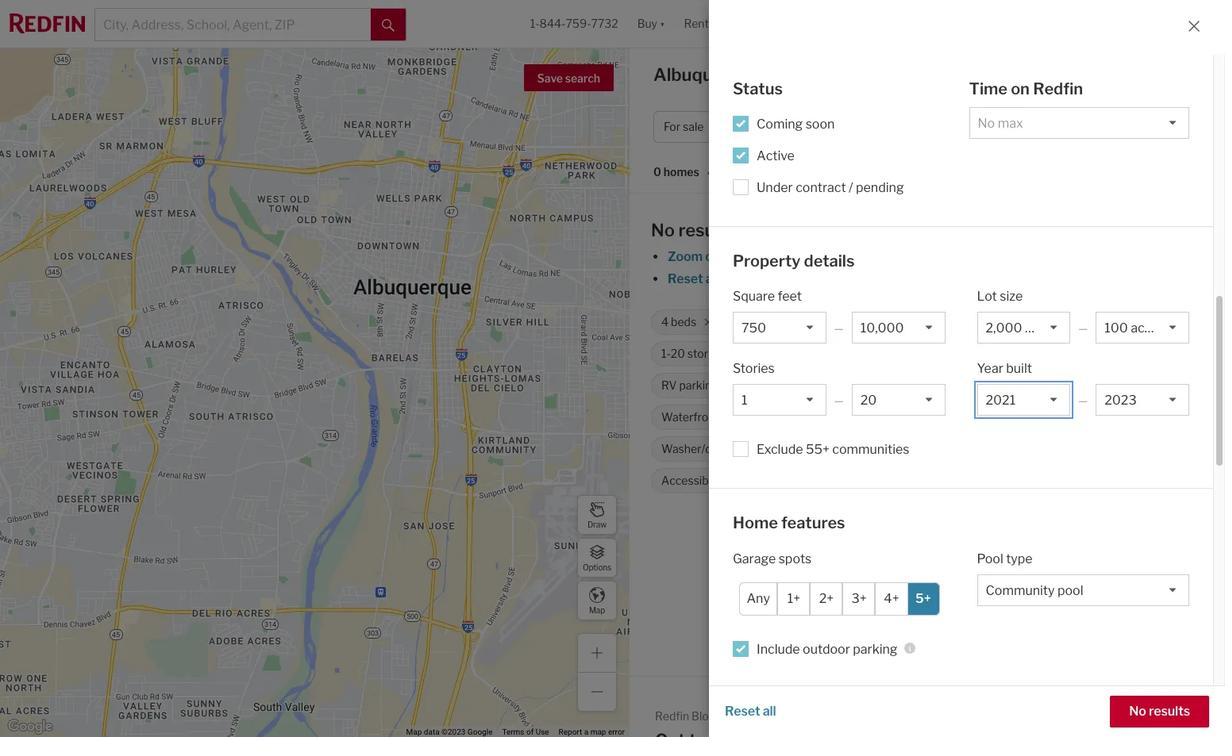 Task type: describe. For each thing, give the bounding box(es) containing it.
options button
[[577, 538, 617, 578]]

lot
[[977, 289, 997, 304]]

acres
[[1053, 315, 1082, 329]]

draw button
[[577, 495, 617, 535]]

one
[[823, 272, 846, 287]]

— for stories
[[834, 394, 844, 407]]

year
[[977, 361, 1003, 376]]

all inside zoom out reset all filters or remove one of your filters below to see more homes
[[706, 272, 719, 287]]

homes inside zoom out reset all filters or remove one of your filters below to see more homes
[[1041, 272, 1082, 287]]

1 horizontal spatial more
[[1155, 711, 1187, 726]]

washer/dryer hookup
[[661, 443, 774, 456]]

zoom out button
[[667, 249, 726, 264]]

market insights
[[1026, 69, 1121, 84]]

report a map error link
[[559, 728, 625, 737]]

google
[[468, 728, 493, 737]]

1-844-759-7732 link
[[530, 17, 618, 30]]

2 horizontal spatial parking
[[853, 642, 898, 657]]

view
[[887, 411, 911, 424]]

error
[[608, 728, 625, 737]]

2 sq. from the left
[[998, 315, 1013, 329]]

report
[[559, 728, 582, 737]]

0
[[653, 165, 661, 179]]

redfin for redfin blog
[[655, 710, 689, 723]]

1-20 stories
[[661, 347, 723, 361]]

bedroom
[[1020, 379, 1067, 392]]

under contract / pending
[[757, 180, 904, 195]]

1 sq. from the left
[[892, 315, 907, 329]]

redfin link
[[817, 530, 856, 545]]

for sale button
[[653, 111, 734, 143]]

built
[[1006, 361, 1032, 376]]

lot
[[1084, 315, 1098, 329]]

data
[[424, 728, 440, 737]]

reset inside zoom out reset all filters or remove one of your filters below to see more homes
[[668, 272, 703, 287]]

of inside zoom out reset all filters or remove one of your filters below to see more homes
[[848, 272, 861, 287]]

any
[[747, 591, 770, 607]]

remove
[[776, 272, 821, 287]]

map
[[590, 728, 606, 737]]

pets allowed
[[953, 411, 1019, 424]]

garage
[[733, 551, 776, 566]]

2,000 sq. ft.-100 acres lot
[[964, 315, 1098, 329]]

sale
[[683, 120, 704, 134]]

1+
[[787, 591, 800, 607]]

©2023
[[441, 728, 466, 737]]

parking for 5+
[[808, 474, 847, 488]]

remove primary bedroom on main image
[[1119, 381, 1129, 391]]

2 filters from the left
[[893, 272, 927, 287]]

price
[[751, 120, 778, 134]]

bd
[[938, 120, 952, 134]]

your
[[863, 272, 890, 287]]

2+
[[819, 591, 834, 607]]

read
[[1121, 711, 1153, 726]]

below
[[930, 272, 966, 287]]

reset all
[[725, 704, 776, 719]]

4+ for 4+ baths
[[738, 315, 752, 329]]

0 vertical spatial redfin
[[1033, 79, 1083, 98]]

terms
[[502, 728, 524, 737]]

1 filters from the left
[[722, 272, 757, 287]]

/ for 4+
[[954, 120, 958, 134]]

remove 2,000 sq. ft.-100 acres lot image
[[1108, 318, 1117, 327]]

features
[[781, 514, 845, 533]]

— for year built
[[1078, 394, 1088, 407]]

remove guest house image
[[891, 445, 900, 454]]

4+ for 4+
[[884, 591, 899, 607]]

home
[[720, 474, 750, 488]]

rv parking
[[661, 379, 718, 392]]

details
[[804, 251, 855, 270]]

home type
[[825, 120, 882, 134]]

4 for 4 bd / 4+ ba
[[929, 120, 936, 134]]

home for home type
[[825, 120, 856, 134]]

0 vertical spatial results
[[678, 220, 736, 241]]

no results inside button
[[1129, 704, 1190, 719]]

1 vertical spatial air conditioning
[[757, 690, 850, 705]]

— for lot size
[[1078, 322, 1088, 335]]

0 horizontal spatial no results
[[651, 220, 736, 241]]

market
[[1026, 69, 1070, 84]]

remove pets allowed image
[[1027, 413, 1036, 422]]

5+ radio
[[907, 582, 940, 616]]

1 vertical spatial air
[[757, 690, 774, 705]]

waterfront
[[661, 411, 719, 424]]

time
[[969, 79, 1007, 98]]

report a map error
[[559, 728, 625, 737]]

5+ for 5+ parking spots
[[793, 474, 806, 488]]

zoom out reset all filters or remove one of your filters below to see more homes
[[668, 249, 1082, 287]]

remove 4 bd / 4+ ba image
[[998, 122, 1007, 132]]

google image
[[4, 717, 56, 738]]

0 vertical spatial conditioning
[[779, 379, 843, 392]]

0 vertical spatial no
[[651, 220, 675, 241]]

out
[[705, 249, 725, 264]]

price button
[[740, 111, 808, 143]]

remove air conditioning image
[[852, 381, 861, 391]]

have
[[858, 411, 884, 424]]

redfin for redfin
[[817, 530, 856, 545]]

beds
[[671, 315, 696, 329]]

759-
[[566, 17, 591, 30]]

0 vertical spatial spots
[[850, 474, 879, 488]]

20
[[671, 347, 685, 361]]

remove have view image
[[918, 413, 928, 422]]

type for pool type
[[1006, 551, 1033, 566]]

read more link
[[1121, 709, 1200, 728]]

built 2021-2023
[[766, 347, 851, 361]]

map region
[[0, 0, 796, 738]]

4+ baths
[[738, 315, 783, 329]]

ft.-
[[1015, 315, 1031, 329]]

City, Address, School, Agent, ZIP search field
[[95, 9, 371, 40]]

washer/dryer
[[661, 443, 733, 456]]

4 bd / 4+ ba
[[929, 120, 990, 134]]

10,000
[[852, 315, 890, 329]]

allowed
[[979, 411, 1019, 424]]

search
[[565, 71, 600, 85]]

4+ radio
[[875, 582, 908, 616]]

accessible home
[[661, 474, 750, 488]]

year built
[[977, 361, 1032, 376]]

750-
[[826, 315, 852, 329]]



Task type: locate. For each thing, give the bounding box(es) containing it.
0 horizontal spatial no
[[651, 220, 675, 241]]

type right pool
[[1006, 551, 1033, 566]]

0 horizontal spatial all
[[706, 272, 719, 287]]

1 vertical spatial on
[[1070, 379, 1083, 392]]

include outdoor parking
[[757, 642, 898, 657]]

/ right bd
[[954, 120, 958, 134]]

conditioning down outdoor
[[776, 690, 850, 705]]

1 vertical spatial 4+
[[738, 315, 752, 329]]

type inside button
[[858, 120, 882, 134]]

0 vertical spatial air
[[761, 379, 776, 392]]

0 horizontal spatial 4
[[661, 315, 669, 329]]

home type button
[[814, 111, 912, 143]]

1 horizontal spatial results
[[1149, 704, 1190, 719]]

accessible
[[661, 474, 718, 488]]

save search button
[[524, 64, 614, 91]]

air conditioning down outdoor
[[757, 690, 850, 705]]

5+ inside 'radio'
[[915, 591, 931, 607]]

0 horizontal spatial of
[[526, 728, 534, 737]]

spots down the home features
[[779, 551, 812, 566]]

1 horizontal spatial type
[[1006, 551, 1033, 566]]

more right read
[[1155, 711, 1187, 726]]

option group
[[739, 582, 940, 616]]

built
[[766, 347, 790, 361]]

sale
[[892, 64, 928, 85]]

ba
[[977, 120, 990, 134]]

insights
[[1073, 69, 1121, 84]]

sq. left ft.-
[[998, 315, 1013, 329]]

rv
[[661, 379, 677, 392]]

0 horizontal spatial redfin
[[655, 710, 689, 723]]

home for home features
[[733, 514, 778, 533]]

0 horizontal spatial 5+
[[793, 474, 806, 488]]

air
[[761, 379, 776, 392], [757, 690, 774, 705]]

0 homes • sort : recommended
[[653, 165, 827, 180]]

1 horizontal spatial 4
[[929, 120, 936, 134]]

all down out
[[706, 272, 719, 287]]

option group containing any
[[739, 582, 940, 616]]

0 vertical spatial reset
[[668, 272, 703, 287]]

remove 4 beds image
[[703, 318, 713, 327]]

1 horizontal spatial parking
[[808, 474, 847, 488]]

remove fireplace image
[[942, 381, 951, 391]]

stories
[[733, 361, 775, 376]]

5+ for 5+
[[915, 591, 931, 607]]

submit search image
[[382, 19, 394, 32]]

1 vertical spatial 5+
[[915, 591, 931, 607]]

coming
[[757, 116, 803, 131]]

0 vertical spatial air conditioning
[[761, 379, 843, 392]]

0 vertical spatial /
[[954, 120, 958, 134]]

exclude 55+ communities
[[757, 442, 909, 457]]

1- up rv
[[661, 347, 671, 361]]

0 horizontal spatial spots
[[779, 551, 812, 566]]

more up size
[[1007, 272, 1039, 287]]

remove waterfront image
[[727, 413, 737, 422]]

4+ left 5+ 'radio'
[[884, 591, 899, 607]]

—
[[834, 322, 844, 335], [1078, 322, 1088, 335], [834, 394, 844, 407], [1078, 394, 1088, 407]]

map for map data ©2023 google
[[406, 728, 422, 737]]

ft.
[[909, 315, 920, 329]]

1- for 20
[[661, 347, 671, 361]]

1 horizontal spatial filters
[[893, 272, 927, 287]]

fireplace
[[887, 379, 934, 392]]

0 vertical spatial parking
[[679, 379, 718, 392]]

on left main
[[1070, 379, 1083, 392]]

1 horizontal spatial 1-
[[661, 347, 671, 361]]

for
[[664, 120, 680, 134]]

1- for 844-
[[530, 17, 540, 30]]

1 vertical spatial homes
[[1041, 272, 1082, 287]]

1 horizontal spatial home
[[825, 120, 856, 134]]

1 vertical spatial of
[[526, 728, 534, 737]]

844-
[[540, 17, 566, 30]]

0 horizontal spatial parking
[[679, 379, 718, 392]]

communities
[[832, 442, 909, 457]]

filters right your
[[893, 272, 927, 287]]

2,000
[[964, 315, 996, 329]]

save search
[[537, 71, 600, 85]]

5+
[[793, 474, 806, 488], [915, 591, 931, 607]]

coming soon
[[757, 116, 835, 131]]

reset down zoom
[[668, 272, 703, 287]]

1 horizontal spatial 5+
[[915, 591, 931, 607]]

house
[[852, 443, 883, 456]]

air down the include
[[757, 690, 774, 705]]

square
[[733, 289, 775, 304]]

0 horizontal spatial home
[[733, 514, 778, 533]]

0 vertical spatial homes
[[664, 165, 699, 179]]

on right time
[[1011, 79, 1030, 98]]

0 horizontal spatial type
[[858, 120, 882, 134]]

1 vertical spatial /
[[849, 180, 853, 195]]

1-
[[530, 17, 540, 30], [661, 347, 671, 361]]

for
[[864, 64, 889, 85]]

1 vertical spatial conditioning
[[776, 690, 850, 705]]

1 vertical spatial spots
[[779, 551, 812, 566]]

reset inside button
[[725, 704, 760, 719]]

— for square feet
[[834, 322, 844, 335]]

homes
[[802, 64, 861, 85]]

1 vertical spatial no results
[[1129, 704, 1190, 719]]

0 horizontal spatial sq.
[[892, 315, 907, 329]]

5+ right 4+ option
[[915, 591, 931, 607]]

0 horizontal spatial map
[[406, 728, 422, 737]]

reset all filters button
[[667, 272, 758, 287]]

home down homes on the right top of page
[[825, 120, 856, 134]]

1 vertical spatial redfin
[[817, 530, 856, 545]]

home features
[[733, 514, 845, 533]]

0 vertical spatial no results
[[651, 220, 736, 241]]

main
[[1085, 379, 1111, 392]]

— down main
[[1078, 394, 1088, 407]]

or
[[760, 272, 773, 287]]

primary
[[977, 379, 1018, 392]]

1 horizontal spatial map
[[589, 605, 605, 615]]

garage spots
[[733, 551, 812, 566]]

primary bedroom on main
[[977, 379, 1111, 392]]

1+ radio
[[778, 582, 810, 616]]

parking
[[679, 379, 718, 392], [808, 474, 847, 488], [853, 642, 898, 657]]

1 vertical spatial 4
[[661, 315, 669, 329]]

55+
[[806, 442, 830, 457]]

0 vertical spatial all
[[706, 272, 719, 287]]

guest
[[818, 443, 849, 456]]

sq. left ft.
[[892, 315, 907, 329]]

1 horizontal spatial /
[[954, 120, 958, 134]]

terms of use link
[[502, 728, 549, 737]]

home inside button
[[825, 120, 856, 134]]

all inside button
[[763, 704, 776, 719]]

4 left bd
[[929, 120, 936, 134]]

4+ inside 4+ option
[[884, 591, 899, 607]]

0 horizontal spatial more
[[1007, 272, 1039, 287]]

— down 2023
[[834, 394, 844, 407]]

conditioning down built 2021-2023
[[779, 379, 843, 392]]

all down the include
[[763, 704, 776, 719]]

pool
[[977, 551, 1003, 566]]

no results button
[[1110, 696, 1209, 728]]

1- left 759-
[[530, 17, 540, 30]]

— up 2023
[[834, 322, 844, 335]]

0 horizontal spatial 1-
[[530, 17, 540, 30]]

0 horizontal spatial filters
[[722, 272, 757, 287]]

status
[[733, 79, 783, 98]]

0 horizontal spatial results
[[678, 220, 736, 241]]

4 bd / 4+ ba button
[[918, 111, 1019, 143]]

1 horizontal spatial redfin
[[817, 530, 856, 545]]

property
[[733, 251, 801, 270]]

more inside zoom out reset all filters or remove one of your filters below to see more homes
[[1007, 272, 1039, 287]]

0 vertical spatial 4
[[929, 120, 936, 134]]

0 vertical spatial on
[[1011, 79, 1030, 98]]

pool type
[[977, 551, 1033, 566]]

1 vertical spatial more
[[1155, 711, 1187, 726]]

5+ parking spots
[[793, 474, 879, 488]]

0 vertical spatial 4+
[[960, 120, 974, 134]]

remove rv parking image
[[726, 381, 736, 391]]

zoom
[[668, 249, 703, 264]]

under
[[757, 180, 793, 195]]

1 vertical spatial 1-
[[661, 347, 671, 361]]

1 vertical spatial map
[[406, 728, 422, 737]]

2 vertical spatial parking
[[853, 642, 898, 657]]

1 horizontal spatial homes
[[1041, 272, 1082, 287]]

1 vertical spatial type
[[1006, 551, 1033, 566]]

read more
[[1121, 711, 1187, 726]]

2023
[[823, 347, 851, 361]]

1 horizontal spatial no results
[[1129, 704, 1190, 719]]

1 horizontal spatial on
[[1070, 379, 1083, 392]]

map inside button
[[589, 605, 605, 615]]

Any radio
[[739, 582, 778, 616]]

/ for pending
[[849, 180, 853, 195]]

remove basement image
[[823, 413, 832, 422]]

4 left beds
[[661, 315, 669, 329]]

4+ inside 4 bd / 4+ ba button
[[960, 120, 974, 134]]

/ inside button
[[954, 120, 958, 134]]

map down options
[[589, 605, 605, 615]]

2 vertical spatial 4+
[[884, 591, 899, 607]]

home
[[825, 120, 856, 134], [733, 514, 778, 533]]

parking down exclude 55+ communities at the right bottom of the page
[[808, 474, 847, 488]]

1 vertical spatial reset
[[725, 704, 760, 719]]

0 vertical spatial home
[[825, 120, 856, 134]]

4+ left baths on the right of the page
[[738, 315, 752, 329]]

albuquerque, nm homes for sale
[[653, 64, 928, 85]]

of right one
[[848, 272, 861, 287]]

sort
[[719, 165, 742, 179]]

2 horizontal spatial 4+
[[960, 120, 974, 134]]

0 vertical spatial of
[[848, 272, 861, 287]]

0 vertical spatial 1-
[[530, 17, 540, 30]]

1 vertical spatial results
[[1149, 704, 1190, 719]]

1 horizontal spatial 4+
[[884, 591, 899, 607]]

on
[[1011, 79, 1030, 98], [1070, 379, 1083, 392]]

of left use
[[526, 728, 534, 737]]

air conditioning down 2021-
[[761, 379, 843, 392]]

albuquerque,
[[653, 64, 765, 85]]

1 vertical spatial no
[[1129, 704, 1146, 719]]

list box
[[969, 107, 1189, 139], [733, 312, 826, 344], [852, 312, 945, 344], [977, 312, 1070, 344], [1096, 312, 1189, 344], [733, 384, 826, 416], [852, 384, 945, 416], [977, 384, 1070, 416], [1096, 384, 1189, 416], [977, 574, 1189, 606]]

terms of use
[[502, 728, 549, 737]]

parking for rv
[[679, 379, 718, 392]]

2021-
[[792, 347, 823, 361]]

home up garage
[[733, 514, 778, 533]]

remove washer/dryer hookup image
[[783, 445, 793, 454]]

4 for 4 beds
[[661, 315, 669, 329]]

0 horizontal spatial 4+
[[738, 315, 752, 329]]

basement
[[762, 411, 816, 424]]

1 horizontal spatial all
[[763, 704, 776, 719]]

no results
[[651, 220, 736, 241], [1129, 704, 1190, 719]]

air down stories
[[761, 379, 776, 392]]

— left remove 2,000 sq. ft.-100 acres lot image on the right top of the page
[[1078, 322, 1088, 335]]

no inside button
[[1129, 704, 1146, 719]]

have view
[[858, 411, 911, 424]]

/ left pending
[[849, 180, 853, 195]]

no
[[651, 220, 675, 241], [1129, 704, 1146, 719]]

0 horizontal spatial homes
[[664, 165, 699, 179]]

0 horizontal spatial /
[[849, 180, 853, 195]]

4 inside button
[[929, 120, 936, 134]]

1 vertical spatial home
[[733, 514, 778, 533]]

4
[[929, 120, 936, 134], [661, 315, 669, 329]]

remove 750-10,000 sq. ft. image
[[929, 318, 939, 327]]

0 vertical spatial more
[[1007, 272, 1039, 287]]

2 vertical spatial redfin
[[655, 710, 689, 723]]

1 horizontal spatial no
[[1129, 704, 1146, 719]]

square feet
[[733, 289, 802, 304]]

sq.
[[892, 315, 907, 329], [998, 315, 1013, 329]]

results inside button
[[1149, 704, 1190, 719]]

1 horizontal spatial spots
[[850, 474, 879, 488]]

reset
[[668, 272, 703, 287], [725, 704, 760, 719]]

map left data
[[406, 728, 422, 737]]

lot size
[[977, 289, 1023, 304]]

1 vertical spatial all
[[763, 704, 776, 719]]

spots down house
[[850, 474, 879, 488]]

1 horizontal spatial reset
[[725, 704, 760, 719]]

homes inside 0 homes • sort : recommended
[[664, 165, 699, 179]]

reset right blog
[[725, 704, 760, 719]]

1-844-759-7732
[[530, 17, 618, 30]]

filters up the square at top right
[[722, 272, 757, 287]]

map for map
[[589, 605, 605, 615]]

3+ radio
[[843, 582, 875, 616]]

100
[[1031, 315, 1051, 329]]

1 horizontal spatial of
[[848, 272, 861, 287]]

homes right 0
[[664, 165, 699, 179]]

feet
[[778, 289, 802, 304]]

filters
[[722, 272, 757, 287], [893, 272, 927, 287]]

0 vertical spatial type
[[858, 120, 882, 134]]

contract
[[796, 180, 846, 195]]

1 vertical spatial parking
[[808, 474, 847, 488]]

type
[[858, 120, 882, 134], [1006, 551, 1033, 566]]

4+ left "ba"
[[960, 120, 974, 134]]

to
[[968, 272, 981, 287]]

type for home type
[[858, 120, 882, 134]]

parking right outdoor
[[853, 642, 898, 657]]

1 horizontal spatial sq.
[[998, 315, 1013, 329]]

stories
[[687, 347, 723, 361]]

2+ radio
[[810, 582, 843, 616]]

2 horizontal spatial redfin
[[1033, 79, 1083, 98]]

0 vertical spatial 5+
[[793, 474, 806, 488]]

0 horizontal spatial reset
[[668, 272, 703, 287]]

5+ down remove washer/dryer hookup image
[[793, 474, 806, 488]]

all
[[706, 272, 719, 287], [763, 704, 776, 719]]

type right soon
[[858, 120, 882, 134]]

market insights link
[[1026, 52, 1121, 87]]

0 vertical spatial map
[[589, 605, 605, 615]]

spots
[[850, 474, 879, 488], [779, 551, 812, 566]]

0 horizontal spatial on
[[1011, 79, 1030, 98]]

results
[[678, 220, 736, 241], [1149, 704, 1190, 719]]

parking right rv
[[679, 379, 718, 392]]

homes up acres
[[1041, 272, 1082, 287]]



Task type: vqa. For each thing, say whether or not it's contained in the screenshot.
Year
yes



